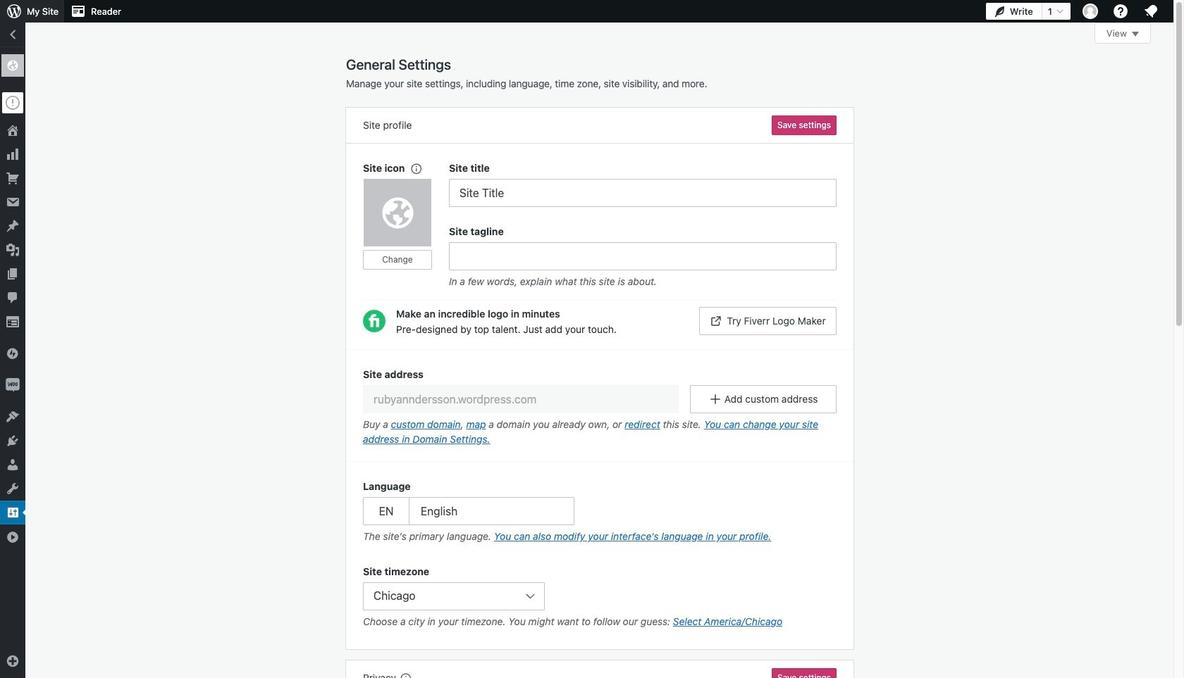 Task type: vqa. For each thing, say whether or not it's contained in the screenshot.
the topmost img
yes



Task type: locate. For each thing, give the bounding box(es) containing it.
img image
[[6, 347, 20, 361], [6, 379, 20, 393]]

closed image
[[1132, 32, 1139, 37]]

manage your notifications image
[[1143, 3, 1160, 20]]

1 img image from the top
[[6, 347, 20, 361]]

main content
[[346, 23, 1151, 679]]

my profile image
[[1083, 4, 1098, 19]]

0 vertical spatial img image
[[6, 347, 20, 361]]

2 img image from the top
[[6, 379, 20, 393]]

fiverr small logo image
[[363, 310, 386, 333]]

None text field
[[449, 179, 837, 207]]

None text field
[[449, 242, 837, 271], [363, 386, 679, 414], [449, 242, 837, 271], [363, 386, 679, 414]]

help image
[[1112, 3, 1129, 20]]

more information image
[[409, 162, 422, 174]]

group
[[363, 161, 449, 293], [449, 161, 837, 207], [449, 224, 837, 293], [346, 350, 854, 462], [363, 479, 837, 548], [363, 565, 837, 633]]

1 vertical spatial img image
[[6, 379, 20, 393]]



Task type: describe. For each thing, give the bounding box(es) containing it.
more information image
[[399, 673, 412, 679]]



